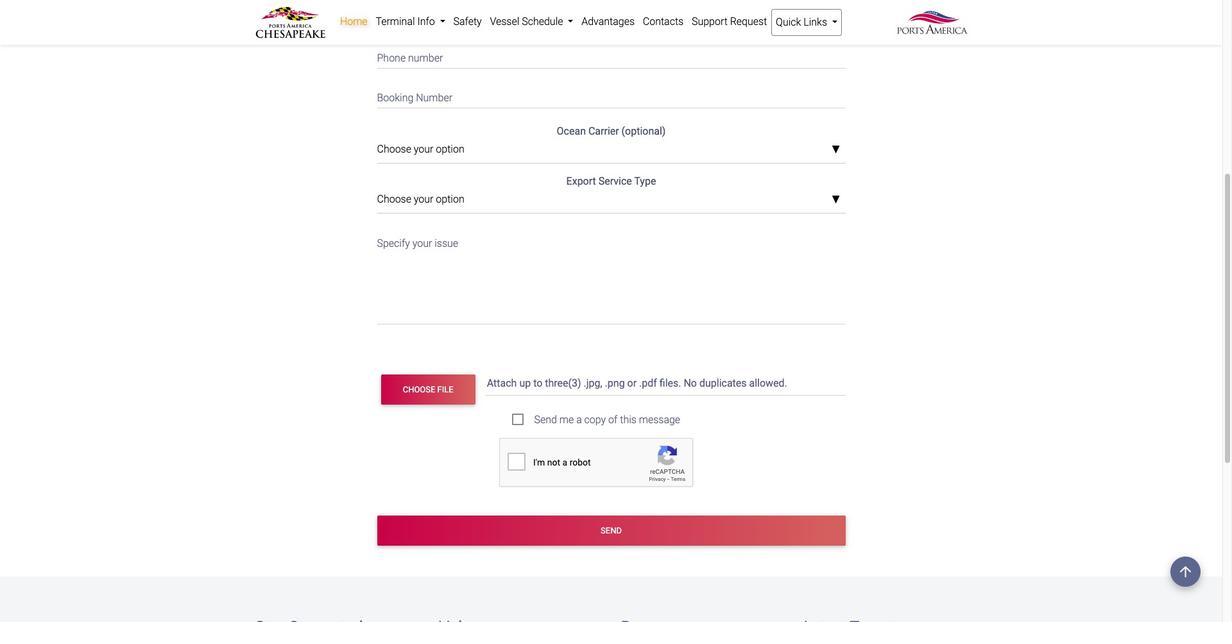 Task type: vqa. For each thing, say whether or not it's contained in the screenshot.
Attach up to three(3) .jpg, .png or .pdf files. No duplicates allowed. text field
yes



Task type: locate. For each thing, give the bounding box(es) containing it.
contacts
[[643, 15, 684, 28]]

terminal
[[376, 15, 415, 28]]

1 vertical spatial ▼
[[831, 195, 840, 205]]

2 vertical spatial your
[[412, 237, 432, 249]]

carrier
[[588, 125, 619, 138]]

terminal info
[[376, 15, 437, 28]]

number
[[416, 92, 452, 104]]

number
[[408, 52, 443, 64]]

choose up specify
[[377, 193, 411, 206]]

service
[[599, 175, 632, 188]]

send button
[[377, 516, 846, 546]]

Booking Number text field
[[377, 84, 846, 109]]

0 vertical spatial ▼
[[831, 145, 840, 155]]

1 ▼ from the top
[[831, 145, 840, 155]]

2 ▼ from the top
[[831, 195, 840, 205]]

1 option from the top
[[436, 143, 464, 156]]

send
[[601, 526, 622, 536]]

vessel schedule
[[490, 15, 566, 28]]

name
[[423, 12, 448, 24]]

export service type
[[566, 175, 656, 188]]

file
[[437, 385, 453, 395]]

quick links
[[776, 16, 830, 28]]

your left issue
[[412, 237, 432, 249]]

specify
[[377, 237, 410, 249]]

booking
[[377, 92, 414, 104]]

0 vertical spatial choose
[[377, 143, 411, 156]]

option
[[436, 143, 464, 156], [436, 193, 464, 206]]

1 choose your option from the top
[[377, 143, 464, 156]]

option down 'number'
[[436, 143, 464, 156]]

specify your issue
[[377, 237, 458, 249]]

your down 'booking number'
[[414, 143, 433, 156]]

choose
[[377, 143, 411, 156], [377, 193, 411, 206], [403, 385, 435, 395]]

choose your option down 'booking number'
[[377, 143, 464, 156]]

Phone number text field
[[377, 44, 846, 69]]

links
[[804, 16, 827, 28]]

▼
[[831, 145, 840, 155], [831, 195, 840, 205]]

0 vertical spatial choose your option
[[377, 143, 464, 156]]

choose your option
[[377, 143, 464, 156], [377, 193, 464, 206]]

1 vertical spatial choose your option
[[377, 193, 464, 206]]

info
[[417, 15, 435, 28]]

1 vertical spatial option
[[436, 193, 464, 206]]

phone
[[377, 52, 406, 64]]

request
[[730, 15, 767, 28]]

choose down booking
[[377, 143, 411, 156]]

ocean
[[557, 125, 586, 138]]

0 vertical spatial option
[[436, 143, 464, 156]]

ocean carrier (optional)
[[557, 125, 666, 138]]

2 choose your option from the top
[[377, 193, 464, 206]]

choose left "file"
[[403, 385, 435, 395]]

choose your option up 'specify your issue'
[[377, 193, 464, 206]]

your
[[414, 143, 433, 156], [414, 193, 433, 206], [412, 237, 432, 249]]

option up issue
[[436, 193, 464, 206]]

vessel
[[490, 15, 519, 28]]

send
[[534, 414, 557, 426]]

your up 'specify your issue'
[[414, 193, 433, 206]]

support request link
[[688, 9, 771, 35]]

Specify your issue text field
[[377, 229, 846, 325]]

issue
[[435, 237, 458, 249]]

booking number
[[377, 92, 452, 104]]

send me a copy of this message
[[534, 414, 680, 426]]



Task type: describe. For each thing, give the bounding box(es) containing it.
safety
[[453, 15, 482, 28]]

(optional)
[[622, 125, 666, 138]]

quick
[[776, 16, 801, 28]]

home link
[[336, 9, 372, 35]]

advantages link
[[577, 9, 639, 35]]

phone number
[[377, 52, 443, 64]]

Company name text field
[[377, 4, 846, 28]]

0 vertical spatial your
[[414, 143, 433, 156]]

support
[[692, 15, 728, 28]]

quick links link
[[771, 9, 842, 36]]

2 option from the top
[[436, 193, 464, 206]]

vessel schedule link
[[486, 9, 577, 35]]

contacts link
[[639, 9, 688, 35]]

go to top image
[[1171, 557, 1201, 587]]

Attach up to three(3) .jpg, .png or .pdf files. No duplicates allowed. text field
[[486, 371, 848, 396]]

schedule
[[522, 15, 563, 28]]

safety link
[[449, 9, 486, 35]]

a
[[576, 414, 582, 426]]

message
[[639, 414, 680, 426]]

company
[[377, 12, 420, 24]]

advantages
[[582, 15, 635, 28]]

1 vertical spatial choose
[[377, 193, 411, 206]]

me
[[560, 414, 574, 426]]

export
[[566, 175, 596, 188]]

2 vertical spatial choose
[[403, 385, 435, 395]]

1 vertical spatial your
[[414, 193, 433, 206]]

type
[[634, 175, 656, 188]]

choose file
[[403, 385, 453, 395]]

of
[[608, 414, 618, 426]]

support request
[[692, 15, 767, 28]]

terminal info link
[[372, 9, 449, 35]]

copy
[[584, 414, 606, 426]]

home
[[340, 15, 367, 28]]

company name
[[377, 12, 448, 24]]

this
[[620, 414, 637, 426]]



